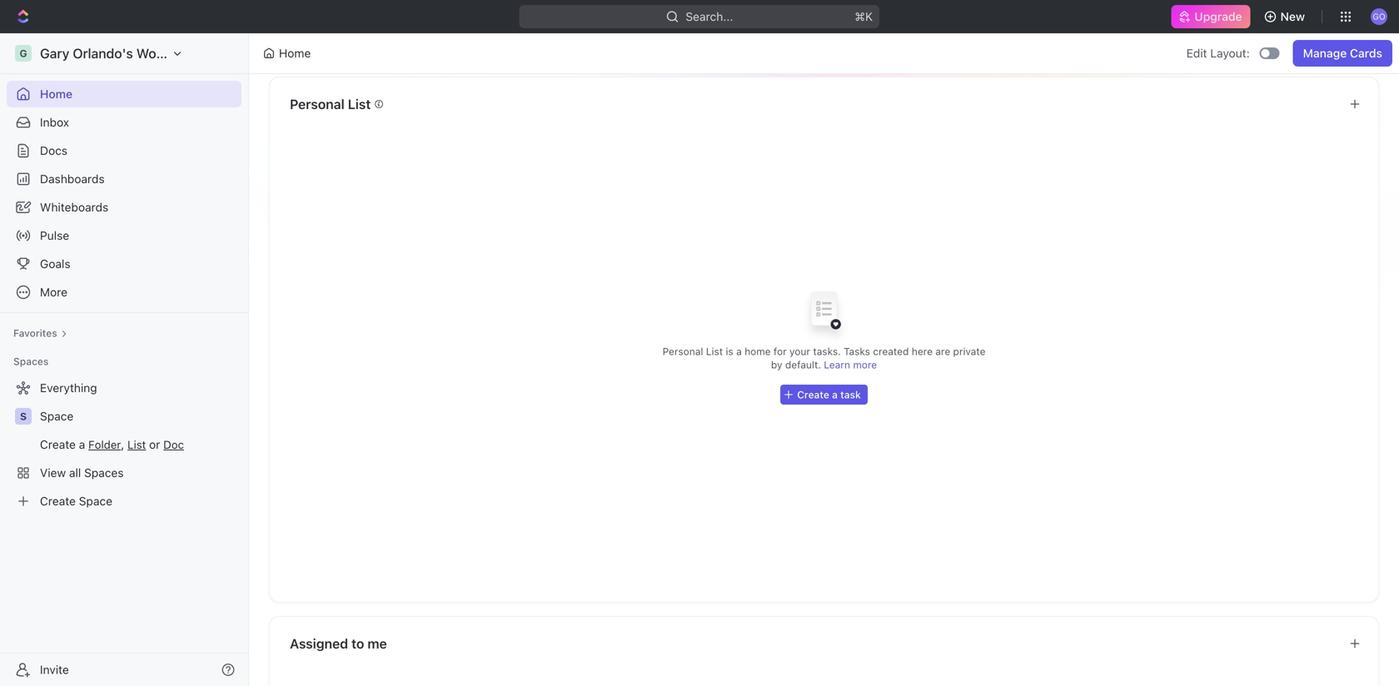 Task type: describe. For each thing, give the bounding box(es) containing it.
inbox link
[[7, 109, 242, 136]]

space inside 'link'
[[79, 494, 112, 508]]

doc
[[163, 438, 184, 451]]

new
[[1281, 10, 1305, 23]]

new button
[[1257, 3, 1315, 30]]

docs
[[40, 144, 67, 157]]

your
[[790, 346, 810, 357]]

by
[[771, 359, 783, 371]]

go button
[[1366, 3, 1393, 30]]

goals link
[[7, 251, 242, 277]]

create a task button
[[781, 385, 868, 405]]

view
[[40, 466, 66, 480]]

0 vertical spatial home
[[279, 46, 311, 60]]

docs link
[[7, 137, 242, 164]]

workspace
[[136, 45, 205, 61]]

search...
[[686, 10, 733, 23]]

learn more
[[824, 359, 877, 371]]

more button
[[7, 279, 242, 306]]

⌘k
[[855, 10, 873, 23]]

inbox
[[40, 115, 69, 129]]

dashboards
[[40, 172, 105, 186]]

1 horizontal spatial spaces
[[84, 466, 124, 480]]

invite
[[40, 663, 69, 677]]

private
[[953, 346, 986, 357]]

more
[[853, 359, 877, 371]]

manage cards
[[1303, 46, 1383, 60]]

more
[[40, 285, 67, 299]]

create space link
[[7, 488, 238, 515]]

create for create a task
[[797, 389, 829, 401]]

create a task
[[797, 389, 861, 401]]

tree inside sidebar "navigation"
[[7, 375, 242, 515]]

doc button
[[163, 438, 184, 451]]

0 vertical spatial space
[[40, 409, 74, 423]]

me
[[368, 636, 387, 652]]

folder
[[88, 438, 121, 451]]

learn
[[824, 359, 850, 371]]

for
[[774, 346, 787, 357]]

personal list
[[290, 96, 371, 112]]

a for create a folder , list or doc
[[79, 438, 85, 451]]

gary
[[40, 45, 69, 61]]

or
[[149, 438, 160, 451]]

a for create a task
[[832, 389, 838, 401]]

assigned
[[290, 636, 348, 652]]

list inside the create a folder , list or doc
[[128, 438, 146, 451]]

s
[[20, 411, 27, 422]]

to
[[351, 636, 364, 652]]

gary orlando's workspace, , element
[[15, 45, 32, 62]]

folder button
[[88, 438, 121, 451]]

upgrade link
[[1171, 5, 1251, 28]]

upgrade
[[1195, 10, 1242, 23]]

goals
[[40, 257, 70, 271]]

pulse link
[[7, 222, 242, 249]]

task
[[841, 389, 861, 401]]

orlando's
[[73, 45, 133, 61]]

learn more link
[[824, 359, 877, 371]]

tasks.
[[813, 346, 841, 357]]

favorites button
[[7, 323, 74, 343]]

everything
[[40, 381, 97, 395]]

assigned to me
[[290, 636, 387, 652]]

layout:
[[1211, 46, 1250, 60]]



Task type: vqa. For each thing, say whether or not it's contained in the screenshot.
Docs link
yes



Task type: locate. For each thing, give the bounding box(es) containing it.
,
[[121, 438, 124, 451]]

0 horizontal spatial personal
[[290, 96, 345, 112]]

1 vertical spatial personal
[[663, 346, 703, 357]]

0 horizontal spatial spaces
[[13, 356, 49, 367]]

0 horizontal spatial a
[[79, 438, 85, 451]]

favorites
[[13, 327, 57, 339]]

view all spaces
[[40, 466, 124, 480]]

2 vertical spatial list
[[128, 438, 146, 451]]

are
[[936, 346, 951, 357]]

tree containing everything
[[7, 375, 242, 515]]

0 vertical spatial list
[[348, 96, 371, 112]]

1 horizontal spatial personal
[[663, 346, 703, 357]]

space
[[40, 409, 74, 423], [79, 494, 112, 508]]

view all spaces link
[[7, 460, 238, 486]]

personal for personal list is a home for your tasks. tasks created here are private by default.
[[663, 346, 703, 357]]

1 horizontal spatial space
[[79, 494, 112, 508]]

list for personal list
[[348, 96, 371, 112]]

create space
[[40, 494, 112, 508]]

a left folder button
[[79, 438, 85, 451]]

personal
[[290, 96, 345, 112], [663, 346, 703, 357]]

home up personal list
[[279, 46, 311, 60]]

whiteboards link
[[7, 194, 242, 221]]

0 horizontal spatial home
[[40, 87, 73, 101]]

1 vertical spatial space
[[79, 494, 112, 508]]

go
[[1373, 11, 1386, 21]]

create down "default."
[[797, 389, 829, 401]]

pulse
[[40, 229, 69, 242]]

2 horizontal spatial list
[[706, 346, 723, 357]]

a inside personal list is a home for your tasks. tasks created here are private by default.
[[736, 346, 742, 357]]

list inside personal list is a home for your tasks. tasks created here are private by default.
[[706, 346, 723, 357]]

create a folder , list or doc
[[40, 438, 184, 451]]

created
[[873, 346, 909, 357]]

1 vertical spatial spaces
[[84, 466, 124, 480]]

0 vertical spatial create
[[797, 389, 829, 401]]

create inside 'link'
[[40, 494, 76, 508]]

personal inside personal list is a home for your tasks. tasks created here are private by default.
[[663, 346, 703, 357]]

1 vertical spatial home
[[40, 87, 73, 101]]

0 horizontal spatial list
[[128, 438, 146, 451]]

1 horizontal spatial list
[[348, 96, 371, 112]]

space down view all spaces
[[79, 494, 112, 508]]

create inside button
[[797, 389, 829, 401]]

cards
[[1350, 46, 1383, 60]]

1 vertical spatial list
[[706, 346, 723, 357]]

spaces down folder button
[[84, 466, 124, 480]]

a left the task
[[832, 389, 838, 401]]

dashboards link
[[7, 166, 242, 192]]

here
[[912, 346, 933, 357]]

is
[[726, 346, 734, 357]]

tasks
[[844, 346, 870, 357]]

space link
[[40, 403, 238, 430]]

create down view
[[40, 494, 76, 508]]

personal for personal list
[[290, 96, 345, 112]]

1 horizontal spatial home
[[279, 46, 311, 60]]

whiteboards
[[40, 200, 108, 214]]

manage
[[1303, 46, 1347, 60]]

a inside "navigation"
[[79, 438, 85, 451]]

tree
[[7, 375, 242, 515]]

g
[[20, 47, 27, 59]]

edit
[[1187, 46, 1207, 60]]

0 vertical spatial personal
[[290, 96, 345, 112]]

0 vertical spatial a
[[736, 346, 742, 357]]

a inside button
[[832, 389, 838, 401]]

2 horizontal spatial a
[[832, 389, 838, 401]]

0 horizontal spatial space
[[40, 409, 74, 423]]

home link
[[7, 81, 242, 107]]

everything link
[[7, 375, 238, 401]]

spaces down favorites
[[13, 356, 49, 367]]

create up view
[[40, 438, 76, 451]]

home up inbox
[[40, 87, 73, 101]]

gary orlando's workspace
[[40, 45, 205, 61]]

list button
[[128, 438, 146, 451]]

create
[[797, 389, 829, 401], [40, 438, 76, 451], [40, 494, 76, 508]]

a right is
[[736, 346, 742, 357]]

2 vertical spatial create
[[40, 494, 76, 508]]

sidebar navigation
[[0, 33, 252, 686]]

create for create space
[[40, 494, 76, 508]]

home inside sidebar "navigation"
[[40, 87, 73, 101]]

1 horizontal spatial a
[[736, 346, 742, 357]]

home
[[745, 346, 771, 357]]

1 vertical spatial create
[[40, 438, 76, 451]]

spaces
[[13, 356, 49, 367], [84, 466, 124, 480]]

manage cards button
[[1293, 40, 1393, 67]]

space, , element
[[15, 408, 32, 425]]

edit layout:
[[1187, 46, 1250, 60]]

all
[[69, 466, 81, 480]]

create for create a folder , list or doc
[[40, 438, 76, 451]]

list for personal list is a home for your tasks. tasks created here are private by default.
[[706, 346, 723, 357]]

default.
[[785, 359, 821, 371]]

list
[[348, 96, 371, 112], [706, 346, 723, 357], [128, 438, 146, 451]]

personal list is a home for your tasks. tasks created here are private by default.
[[663, 346, 986, 371]]

a
[[736, 346, 742, 357], [832, 389, 838, 401], [79, 438, 85, 451]]

1 vertical spatial a
[[832, 389, 838, 401]]

home
[[279, 46, 311, 60], [40, 87, 73, 101]]

0 vertical spatial spaces
[[13, 356, 49, 367]]

2 vertical spatial a
[[79, 438, 85, 451]]

space down everything at the bottom left
[[40, 409, 74, 423]]



